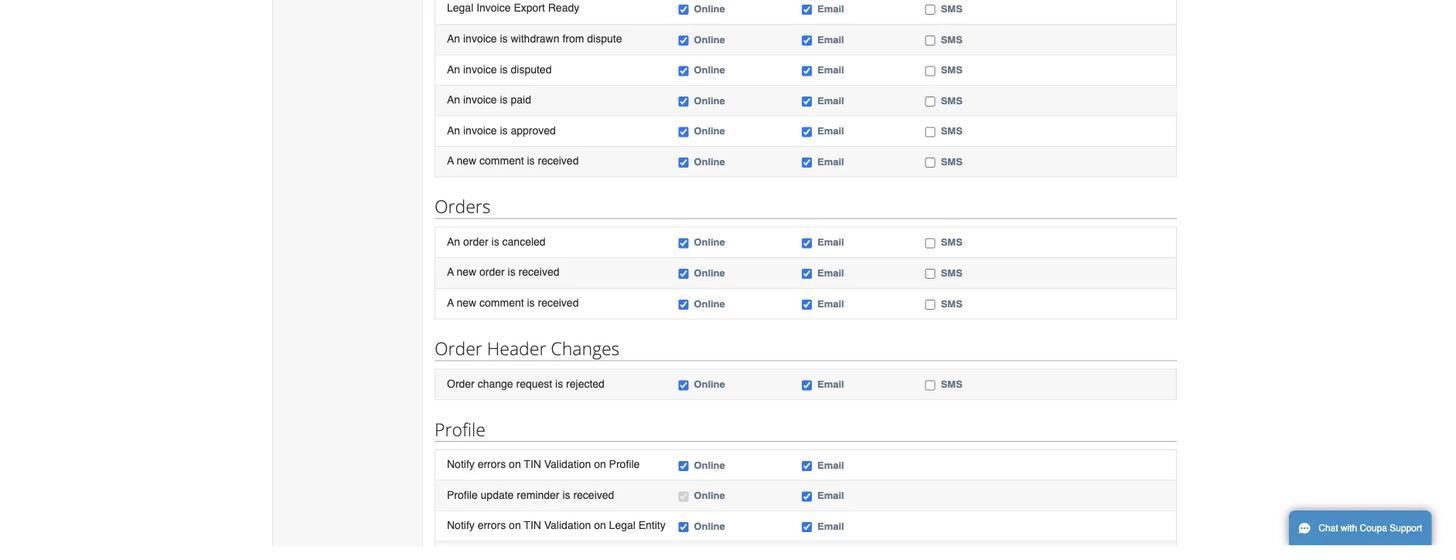 Task type: vqa. For each thing, say whether or not it's contained in the screenshot.
Legal
yes



Task type: describe. For each thing, give the bounding box(es) containing it.
notify for notify errors on tin validation on profile
[[447, 459, 475, 471]]

invoice for disputed
[[463, 63, 497, 75]]

1 vertical spatial profile
[[609, 459, 640, 471]]

3 email from the top
[[817, 64, 844, 76]]

1 new from the top
[[457, 155, 477, 167]]

a new order is received
[[447, 266, 560, 279]]

change
[[478, 378, 513, 390]]

ready
[[548, 2, 579, 14]]

approved
[[511, 124, 556, 137]]

on down profile update reminder is received
[[509, 520, 521, 532]]

order header changes
[[435, 337, 620, 361]]

5 email from the top
[[817, 125, 844, 137]]

7 email from the top
[[817, 237, 844, 248]]

reminder
[[517, 489, 560, 502]]

is up 'an invoice is disputed'
[[500, 32, 508, 45]]

is left canceled
[[492, 236, 499, 248]]

1 a new comment is received from the top
[[447, 155, 579, 167]]

6 sms from the top
[[941, 156, 963, 168]]

an for an order is canceled
[[447, 236, 460, 248]]

2 a from the top
[[447, 266, 454, 279]]

6 online from the top
[[694, 156, 725, 168]]

profile for profile update reminder is received
[[447, 489, 478, 502]]

1 email from the top
[[817, 3, 844, 14]]

orders
[[435, 195, 491, 219]]

10 online from the top
[[694, 379, 725, 390]]

rejected
[[566, 378, 605, 390]]

is left the approved
[[500, 124, 508, 137]]

notify errors on tin validation on legal entity
[[447, 520, 666, 532]]

13 email from the top
[[817, 521, 844, 533]]

2 new from the top
[[457, 266, 477, 279]]

3 sms from the top
[[941, 64, 963, 76]]

1 online from the top
[[694, 3, 725, 14]]

an for an invoice is withdrawn from dispute
[[447, 32, 460, 45]]

8 online from the top
[[694, 267, 725, 279]]

is right 'reminder'
[[563, 489, 570, 502]]

tin for profile
[[524, 459, 541, 471]]

with
[[1341, 524, 1358, 534]]

3 online from the top
[[694, 64, 725, 76]]

an for an invoice is paid
[[447, 94, 460, 106]]

10 email from the top
[[817, 379, 844, 390]]

is down the approved
[[527, 155, 535, 167]]

header
[[487, 337, 546, 361]]

on up profile update reminder is received
[[509, 459, 521, 471]]

update
[[481, 489, 514, 502]]

8 sms from the top
[[941, 267, 963, 279]]

3 new from the top
[[457, 297, 477, 309]]

canceled
[[502, 236, 546, 248]]

2 online from the top
[[694, 33, 725, 45]]

an invoice is approved
[[447, 124, 556, 137]]

2 a new comment is received from the top
[[447, 297, 579, 309]]

received down the approved
[[538, 155, 579, 167]]

order for order header changes
[[435, 337, 482, 361]]

received down canceled
[[519, 266, 560, 279]]

4 online from the top
[[694, 95, 725, 106]]

5 online from the top
[[694, 125, 725, 137]]

profile update reminder is received
[[447, 489, 614, 502]]

12 email from the top
[[817, 490, 844, 502]]



Task type: locate. For each thing, give the bounding box(es) containing it.
errors for notify errors on tin validation on legal entity
[[478, 520, 506, 532]]

1 vertical spatial new
[[457, 266, 477, 279]]

new
[[457, 155, 477, 167], [457, 266, 477, 279], [457, 297, 477, 309]]

tin
[[524, 459, 541, 471], [524, 520, 541, 532]]

11 online from the top
[[694, 460, 725, 471]]

order
[[463, 236, 489, 248], [480, 266, 505, 279]]

an up an invoice is paid
[[447, 63, 460, 75]]

1 vertical spatial a
[[447, 266, 454, 279]]

1 tin from the top
[[524, 459, 541, 471]]

1 vertical spatial legal
[[609, 520, 636, 532]]

9 online from the top
[[694, 298, 725, 310]]

1 vertical spatial notify
[[447, 520, 475, 532]]

7 online from the top
[[694, 237, 725, 248]]

a new comment is received down an invoice is approved
[[447, 155, 579, 167]]

validation up 'reminder'
[[544, 459, 591, 471]]

tin for legal
[[524, 520, 541, 532]]

an
[[447, 32, 460, 45], [447, 63, 460, 75], [447, 94, 460, 106], [447, 124, 460, 137], [447, 236, 460, 248]]

validation for profile
[[544, 459, 591, 471]]

invoice down an invoice is paid
[[463, 124, 497, 137]]

errors for notify errors on tin validation on profile
[[478, 459, 506, 471]]

validation for legal
[[544, 520, 591, 532]]

a down an order is canceled
[[447, 266, 454, 279]]

an down an invoice is paid
[[447, 124, 460, 137]]

paid
[[511, 94, 531, 106]]

validation
[[544, 459, 591, 471], [544, 520, 591, 532]]

profile left "update"
[[447, 489, 478, 502]]

2 errors from the top
[[478, 520, 506, 532]]

0 vertical spatial legal
[[447, 2, 474, 14]]

entity
[[639, 520, 666, 532]]

1 comment from the top
[[480, 155, 524, 167]]

an down the orders
[[447, 236, 460, 248]]

notify for notify errors on tin validation on legal entity
[[447, 520, 475, 532]]

None checkbox
[[679, 66, 689, 76], [802, 66, 812, 76], [802, 97, 812, 107], [802, 127, 812, 137], [925, 158, 936, 168], [802, 239, 812, 249], [925, 239, 936, 249], [802, 269, 812, 279], [802, 300, 812, 310], [679, 462, 689, 472], [802, 492, 812, 502], [679, 523, 689, 533], [802, 523, 812, 533], [679, 66, 689, 76], [802, 66, 812, 76], [802, 97, 812, 107], [802, 127, 812, 137], [925, 158, 936, 168], [802, 239, 812, 249], [925, 239, 936, 249], [802, 269, 812, 279], [802, 300, 812, 310], [679, 462, 689, 472], [802, 492, 812, 502], [679, 523, 689, 533], [802, 523, 812, 533]]

0 vertical spatial order
[[463, 236, 489, 248]]

0 vertical spatial errors
[[478, 459, 506, 471]]

7 sms from the top
[[941, 237, 963, 248]]

new up the orders
[[457, 155, 477, 167]]

changes
[[551, 337, 620, 361]]

an invoice is disputed
[[447, 63, 552, 75]]

invoice
[[477, 2, 511, 14]]

chat
[[1319, 524, 1338, 534]]

an up 'an invoice is disputed'
[[447, 32, 460, 45]]

legal left invoice
[[447, 2, 474, 14]]

an for an invoice is disputed
[[447, 63, 460, 75]]

an down 'an invoice is disputed'
[[447, 94, 460, 106]]

request
[[516, 378, 552, 390]]

disputed
[[511, 63, 552, 75]]

8 email from the top
[[817, 267, 844, 279]]

1 an from the top
[[447, 32, 460, 45]]

errors
[[478, 459, 506, 471], [478, 520, 506, 532]]

1 validation from the top
[[544, 459, 591, 471]]

legal left entity
[[609, 520, 636, 532]]

an invoice is withdrawn from dispute
[[447, 32, 622, 45]]

an invoice is paid
[[447, 94, 531, 106]]

notify down profile update reminder is received
[[447, 520, 475, 532]]

chat with coupa support button
[[1289, 511, 1432, 547]]

profile for profile
[[435, 418, 486, 442]]

dispute
[[587, 32, 622, 45]]

an for an invoice is approved
[[447, 124, 460, 137]]

is left paid
[[500, 94, 508, 106]]

from
[[563, 32, 584, 45]]

1 notify from the top
[[447, 459, 475, 471]]

invoice down invoice
[[463, 32, 497, 45]]

2 email from the top
[[817, 33, 844, 45]]

new down a new order is received
[[457, 297, 477, 309]]

a
[[447, 155, 454, 167], [447, 266, 454, 279], [447, 297, 454, 309]]

profile up entity
[[609, 459, 640, 471]]

chat with coupa support
[[1319, 524, 1423, 534]]

profile
[[435, 418, 486, 442], [609, 459, 640, 471], [447, 489, 478, 502]]

4 sms from the top
[[941, 95, 963, 106]]

email
[[817, 3, 844, 14], [817, 33, 844, 45], [817, 64, 844, 76], [817, 95, 844, 106], [817, 125, 844, 137], [817, 156, 844, 168], [817, 237, 844, 248], [817, 267, 844, 279], [817, 298, 844, 310], [817, 379, 844, 390], [817, 460, 844, 471], [817, 490, 844, 502], [817, 521, 844, 533]]

1 vertical spatial errors
[[478, 520, 506, 532]]

is down a new order is received
[[527, 297, 535, 309]]

is left disputed
[[500, 63, 508, 75]]

order for order change request is rejected
[[447, 378, 475, 390]]

invoice for paid
[[463, 94, 497, 106]]

received up the "changes"
[[538, 297, 579, 309]]

legal
[[447, 2, 474, 14], [609, 520, 636, 532]]

2 invoice from the top
[[463, 63, 497, 75]]

2 tin from the top
[[524, 520, 541, 532]]

tin down profile update reminder is received
[[524, 520, 541, 532]]

comment down an invoice is approved
[[480, 155, 524, 167]]

0 vertical spatial a
[[447, 155, 454, 167]]

2 sms from the top
[[941, 33, 963, 45]]

2 validation from the top
[[544, 520, 591, 532]]

order down an order is canceled
[[480, 266, 505, 279]]

2 vertical spatial new
[[457, 297, 477, 309]]

order
[[435, 337, 482, 361], [447, 378, 475, 390]]

0 vertical spatial order
[[435, 337, 482, 361]]

4 an from the top
[[447, 124, 460, 137]]

1 vertical spatial order
[[447, 378, 475, 390]]

11 email from the top
[[817, 460, 844, 471]]

new down an order is canceled
[[457, 266, 477, 279]]

9 sms from the top
[[941, 298, 963, 310]]

13 online from the top
[[694, 521, 725, 533]]

received
[[538, 155, 579, 167], [519, 266, 560, 279], [538, 297, 579, 309], [573, 489, 614, 502]]

2 vertical spatial a
[[447, 297, 454, 309]]

0 vertical spatial profile
[[435, 418, 486, 442]]

9 email from the top
[[817, 298, 844, 310]]

errors up "update"
[[478, 459, 506, 471]]

12 online from the top
[[694, 490, 725, 502]]

invoice for approved
[[463, 124, 497, 137]]

invoice down 'an invoice is disputed'
[[463, 94, 497, 106]]

on left entity
[[594, 520, 606, 532]]

6 email from the top
[[817, 156, 844, 168]]

1 errors from the top
[[478, 459, 506, 471]]

notify up profile update reminder is received
[[447, 459, 475, 471]]

invoice for withdrawn
[[463, 32, 497, 45]]

0 vertical spatial a new comment is received
[[447, 155, 579, 167]]

export
[[514, 2, 545, 14]]

is right request
[[555, 378, 563, 390]]

2 an from the top
[[447, 63, 460, 75]]

3 a from the top
[[447, 297, 454, 309]]

errors down "update"
[[478, 520, 506, 532]]

2 vertical spatial profile
[[447, 489, 478, 502]]

10 sms from the top
[[941, 379, 963, 390]]

0 vertical spatial validation
[[544, 459, 591, 471]]

0 vertical spatial new
[[457, 155, 477, 167]]

a down a new order is received
[[447, 297, 454, 309]]

order down the orders
[[463, 236, 489, 248]]

a up the orders
[[447, 155, 454, 167]]

invoice
[[463, 32, 497, 45], [463, 63, 497, 75], [463, 94, 497, 106], [463, 124, 497, 137]]

is
[[500, 32, 508, 45], [500, 63, 508, 75], [500, 94, 508, 106], [500, 124, 508, 137], [527, 155, 535, 167], [492, 236, 499, 248], [508, 266, 516, 279], [527, 297, 535, 309], [555, 378, 563, 390], [563, 489, 570, 502]]

a new comment is received
[[447, 155, 579, 167], [447, 297, 579, 309]]

1 vertical spatial validation
[[544, 520, 591, 532]]

1 sms from the top
[[941, 3, 963, 14]]

None checkbox
[[679, 5, 689, 15], [802, 5, 812, 15], [925, 5, 936, 15], [679, 35, 689, 45], [802, 35, 812, 45], [925, 35, 936, 45], [925, 66, 936, 76], [679, 97, 689, 107], [925, 97, 936, 107], [679, 127, 689, 137], [925, 127, 936, 137], [679, 158, 689, 168], [802, 158, 812, 168], [679, 239, 689, 249], [679, 269, 689, 279], [925, 269, 936, 279], [679, 300, 689, 310], [925, 300, 936, 310], [679, 381, 689, 391], [802, 381, 812, 391], [925, 381, 936, 391], [802, 462, 812, 472], [679, 492, 689, 502], [679, 5, 689, 15], [802, 5, 812, 15], [925, 5, 936, 15], [679, 35, 689, 45], [802, 35, 812, 45], [925, 35, 936, 45], [925, 66, 936, 76], [679, 97, 689, 107], [925, 97, 936, 107], [679, 127, 689, 137], [925, 127, 936, 137], [679, 158, 689, 168], [802, 158, 812, 168], [679, 239, 689, 249], [679, 269, 689, 279], [925, 269, 936, 279], [679, 300, 689, 310], [925, 300, 936, 310], [679, 381, 689, 391], [802, 381, 812, 391], [925, 381, 936, 391], [802, 462, 812, 472], [679, 492, 689, 502]]

3 invoice from the top
[[463, 94, 497, 106]]

legal invoice export ready
[[447, 2, 579, 14]]

notify
[[447, 459, 475, 471], [447, 520, 475, 532]]

tin up profile update reminder is received
[[524, 459, 541, 471]]

4 email from the top
[[817, 95, 844, 106]]

a new comment is received down a new order is received
[[447, 297, 579, 309]]

received up notify errors on tin validation on legal entity
[[573, 489, 614, 502]]

3 an from the top
[[447, 94, 460, 106]]

online
[[694, 3, 725, 14], [694, 33, 725, 45], [694, 64, 725, 76], [694, 95, 725, 106], [694, 125, 725, 137], [694, 156, 725, 168], [694, 237, 725, 248], [694, 267, 725, 279], [694, 298, 725, 310], [694, 379, 725, 390], [694, 460, 725, 471], [694, 490, 725, 502], [694, 521, 725, 533]]

withdrawn
[[511, 32, 560, 45]]

1 invoice from the top
[[463, 32, 497, 45]]

coupa
[[1360, 524, 1387, 534]]

5 sms from the top
[[941, 125, 963, 137]]

1 vertical spatial order
[[480, 266, 505, 279]]

comment
[[480, 155, 524, 167], [480, 297, 524, 309]]

0 horizontal spatial legal
[[447, 2, 474, 14]]

order left change
[[447, 378, 475, 390]]

0 vertical spatial tin
[[524, 459, 541, 471]]

2 comment from the top
[[480, 297, 524, 309]]

2 notify from the top
[[447, 520, 475, 532]]

order up change
[[435, 337, 482, 361]]

0 vertical spatial comment
[[480, 155, 524, 167]]

an order is canceled
[[447, 236, 546, 248]]

is down canceled
[[508, 266, 516, 279]]

0 vertical spatial notify
[[447, 459, 475, 471]]

comment down a new order is received
[[480, 297, 524, 309]]

order change request is rejected
[[447, 378, 605, 390]]

1 a from the top
[[447, 155, 454, 167]]

invoice up an invoice is paid
[[463, 63, 497, 75]]

on
[[509, 459, 521, 471], [594, 459, 606, 471], [509, 520, 521, 532], [594, 520, 606, 532]]

5 an from the top
[[447, 236, 460, 248]]

4 invoice from the top
[[463, 124, 497, 137]]

on up notify errors on tin validation on legal entity
[[594, 459, 606, 471]]

1 vertical spatial a new comment is received
[[447, 297, 579, 309]]

1 vertical spatial comment
[[480, 297, 524, 309]]

notify errors on tin validation on profile
[[447, 459, 640, 471]]

validation down 'reminder'
[[544, 520, 591, 532]]

1 vertical spatial tin
[[524, 520, 541, 532]]

1 horizontal spatial legal
[[609, 520, 636, 532]]

sms
[[941, 3, 963, 14], [941, 33, 963, 45], [941, 64, 963, 76], [941, 95, 963, 106], [941, 125, 963, 137], [941, 156, 963, 168], [941, 237, 963, 248], [941, 267, 963, 279], [941, 298, 963, 310], [941, 379, 963, 390]]

support
[[1390, 524, 1423, 534]]

profile down change
[[435, 418, 486, 442]]



